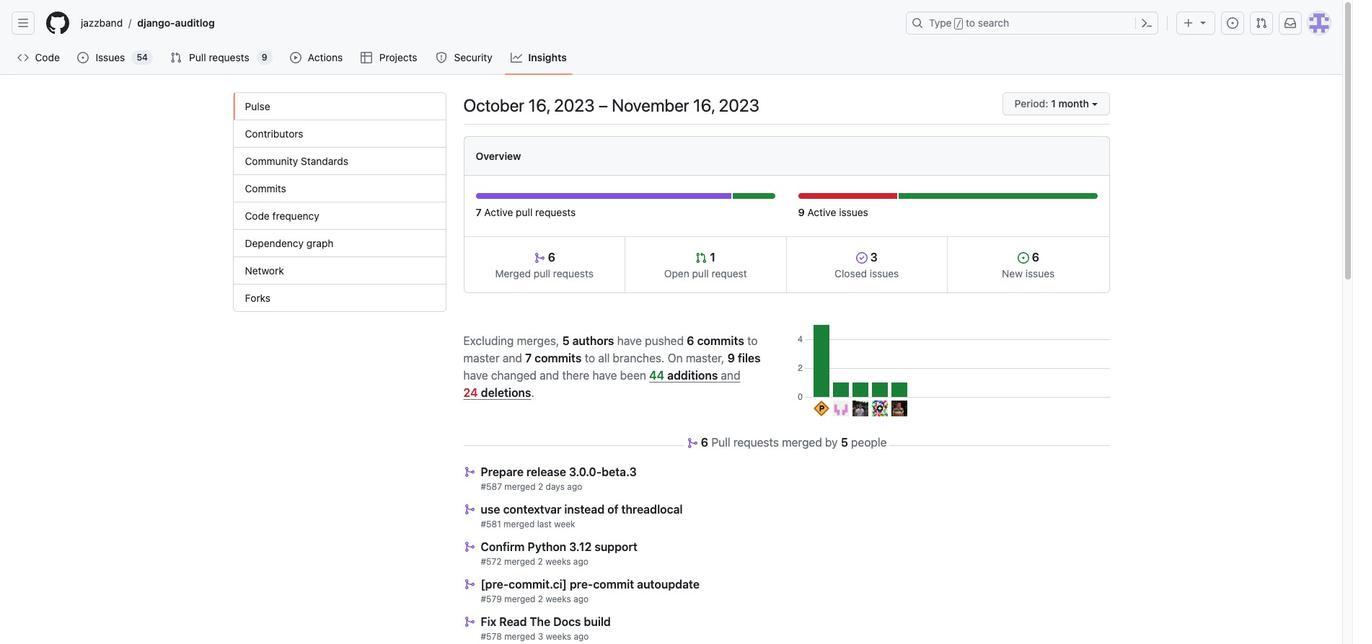Task type: describe. For each thing, give the bounding box(es) containing it.
2 for release
[[538, 482, 543, 493]]

0 vertical spatial commits
[[697, 334, 744, 347]]

#572
[[481, 557, 502, 568]]

have up 24
[[463, 369, 488, 382]]

security link
[[430, 47, 499, 69]]

jazzband
[[81, 17, 123, 29]]

merged left by on the bottom right
[[782, 436, 822, 449]]

insights element
[[233, 92, 446, 312]]

#581
[[481, 519, 501, 530]]

merged pull requests
[[495, 268, 594, 280]]

and inside to master and
[[503, 352, 522, 365]]

new issues
[[1002, 268, 1055, 280]]

1 horizontal spatial 5
[[841, 436, 848, 449]]

open pull request
[[664, 268, 747, 280]]

1 horizontal spatial 3
[[868, 251, 878, 264]]

7 for commits
[[525, 352, 532, 365]]

git pull request image for issue opened icon to the top
[[1256, 17, 1267, 29]]

prepare
[[481, 466, 524, 479]]

3.12
[[569, 541, 592, 554]]

code for code
[[35, 51, 60, 63]]

by
[[825, 436, 838, 449]]

django-
[[137, 17, 175, 29]]

security
[[454, 51, 492, 63]]

1 vertical spatial pull
[[711, 436, 730, 449]]

dependency graph
[[245, 237, 334, 250]]

[pre-
[[481, 578, 509, 591]]

git merge image for confirm python 3.12 support
[[463, 542, 475, 553]]

active for issues
[[807, 206, 836, 219]]

prepare release 3.0.0-beta.3 #587 merged 2 days ago
[[481, 466, 637, 493]]

all
[[598, 352, 610, 365]]

2 for python
[[538, 557, 543, 568]]

release
[[526, 466, 566, 479]]

pushed
[[645, 334, 684, 347]]

forks
[[245, 292, 271, 304]]

standards
[[301, 155, 348, 167]]

fix read the docs build #578 merged 3 weeks ago
[[481, 616, 611, 643]]

git pull request image
[[696, 252, 707, 264]]

type
[[929, 17, 952, 29]]

[pre-commit.ci] pre-commit autoupdate link
[[481, 578, 700, 591]]

new
[[1002, 268, 1023, 280]]

fix read the docs build link
[[481, 616, 611, 629]]

git pull request image for the left issue opened icon
[[170, 52, 182, 63]]

auditlog
[[175, 17, 215, 29]]

code frequency
[[245, 210, 319, 222]]

1 2023 from the left
[[554, 95, 595, 115]]

command palette image
[[1141, 17, 1153, 29]]

2 horizontal spatial and
[[721, 369, 740, 382]]

have down all
[[592, 369, 617, 382]]

excluding merges, 5 authors have pushed 6 commits
[[463, 334, 744, 347]]

actions
[[308, 51, 343, 63]]

october
[[463, 95, 524, 115]]

weeks inside confirm python 3.12 support #572 merged 2 weeks ago
[[545, 557, 571, 568]]

use contextvar instead of threadlocal link
[[481, 503, 683, 516]]

build
[[584, 616, 611, 629]]

list containing jazzband
[[75, 12, 897, 35]]

forks link
[[233, 285, 445, 312]]

on
[[668, 352, 683, 365]]

been
[[620, 369, 646, 382]]

closed issues
[[835, 268, 899, 280]]

dependency graph link
[[233, 230, 445, 258]]

3.0.0-
[[569, 466, 602, 479]]

code frequency link
[[233, 203, 445, 230]]

branches.
[[613, 352, 665, 365]]

of
[[607, 503, 619, 516]]

pulse link
[[233, 93, 445, 120]]

people
[[851, 436, 887, 449]]

6 up master,
[[687, 334, 694, 347]]

merges,
[[517, 334, 559, 347]]

closed
[[835, 268, 867, 280]]

plus image
[[1183, 17, 1194, 29]]

excluding
[[463, 334, 514, 347]]

to for 7 commits to all branches.   on master, 9 files have changed and there have been 44 additions and 24 deletions .
[[585, 352, 595, 365]]

merged
[[495, 268, 531, 280]]

ago inside prepare release 3.0.0-beta.3 #587 merged 2 days ago
[[567, 482, 582, 493]]

october 16, 2023 – november 16, 2023
[[463, 95, 760, 115]]

request
[[712, 268, 747, 280]]

2 16, from the left
[[693, 95, 715, 115]]

44
[[649, 369, 664, 382]]

pull for 6
[[534, 268, 550, 280]]

beta.3
[[602, 466, 637, 479]]

#578
[[481, 632, 502, 643]]

threadlocal
[[621, 503, 683, 516]]

type / to search
[[929, 17, 1009, 29]]

6 up merged pull requests
[[545, 251, 555, 264]]

graph image
[[511, 52, 522, 63]]

code for code frequency
[[245, 210, 270, 222]]

dependency
[[245, 237, 304, 250]]

0 horizontal spatial pull
[[189, 51, 206, 63]]

24
[[463, 386, 478, 399]]

contributors link
[[233, 120, 445, 148]]

notifications image
[[1285, 17, 1296, 29]]

active for pull
[[484, 206, 513, 219]]

master
[[463, 352, 500, 365]]

insights link
[[505, 47, 573, 69]]

0 horizontal spatial pull
[[516, 206, 533, 219]]

triangle down image
[[1197, 17, 1209, 28]]

6 down additions
[[701, 436, 708, 449]]

authors
[[572, 334, 614, 347]]

ago inside [pre-commit.ci] pre-commit autoupdate #579 merged 2 weeks ago
[[574, 594, 589, 605]]

[pre-commit.ci] pre-commit autoupdate #579 merged 2 weeks ago
[[481, 578, 700, 605]]

9 for 9
[[262, 52, 267, 63]]

pulse
[[245, 100, 270, 113]]

changed
[[491, 369, 537, 382]]

to master and
[[463, 334, 758, 365]]

to inside to master and
[[747, 334, 758, 347]]

#587
[[481, 482, 502, 493]]

files
[[738, 352, 761, 365]]

merged inside prepare release 3.0.0-beta.3 #587 merged 2 days ago
[[504, 482, 536, 493]]

issues
[[96, 51, 125, 63]]

graph
[[306, 237, 334, 250]]

frequency
[[272, 210, 319, 222]]

1 vertical spatial 1
[[707, 251, 716, 264]]

there
[[562, 369, 589, 382]]

7 for active
[[476, 206, 482, 219]]



Task type: vqa. For each thing, say whether or not it's contained in the screenshot.


Task type: locate. For each thing, give the bounding box(es) containing it.
overview
[[476, 150, 521, 162]]

#579
[[481, 594, 502, 605]]

merged
[[782, 436, 822, 449], [504, 482, 536, 493], [504, 519, 535, 530], [504, 557, 535, 568], [504, 594, 536, 605], [504, 632, 536, 643]]

days
[[546, 482, 565, 493]]

.
[[531, 386, 534, 399]]

code inside the insights 'element'
[[245, 210, 270, 222]]

2
[[538, 482, 543, 493], [538, 557, 543, 568], [538, 594, 543, 605]]

weeks inside [pre-commit.ci] pre-commit autoupdate #579 merged 2 weeks ago
[[546, 594, 571, 605]]

network link
[[233, 258, 445, 285]]

1 vertical spatial 7
[[525, 352, 532, 365]]

pull
[[516, 206, 533, 219], [534, 268, 550, 280], [692, 268, 709, 280]]

7 active pull requests
[[476, 206, 576, 219]]

to
[[966, 17, 975, 29], [747, 334, 758, 347], [585, 352, 595, 365]]

and down files at the bottom
[[721, 369, 740, 382]]

weeks for pre-
[[546, 594, 571, 605]]

1 vertical spatial 9
[[798, 206, 805, 219]]

0 vertical spatial 5
[[562, 334, 570, 347]]

ago inside confirm python 3.12 support #572 merged 2 weeks ago
[[573, 557, 589, 568]]

2 left the days
[[538, 482, 543, 493]]

0 vertical spatial pull
[[189, 51, 206, 63]]

git merge image left confirm
[[463, 542, 475, 553]]

weeks down "confirm python 3.12 support" link
[[545, 557, 571, 568]]

2 down 'commit.ci]'
[[538, 594, 543, 605]]

git merge image left "prepare"
[[463, 467, 475, 478]]

issue closed image
[[856, 252, 868, 264]]

support
[[595, 541, 638, 554]]

issue opened image
[[1017, 252, 1029, 264]]

ago down pre-
[[574, 594, 589, 605]]

3 inside fix read the docs build #578 merged 3 weeks ago
[[538, 632, 543, 643]]

pull down overview
[[516, 206, 533, 219]]

and left the there
[[540, 369, 559, 382]]

1 horizontal spatial to
[[747, 334, 758, 347]]

5 left authors
[[562, 334, 570, 347]]

1 horizontal spatial and
[[540, 369, 559, 382]]

weeks up docs
[[546, 594, 571, 605]]

1 vertical spatial weeks
[[546, 594, 571, 605]]

issues right closed
[[870, 268, 899, 280]]

commits up the there
[[535, 352, 582, 365]]

active down overview
[[484, 206, 513, 219]]

git pull request image left the notifications icon
[[1256, 17, 1267, 29]]

16, right november
[[693, 95, 715, 115]]

0 vertical spatial code
[[35, 51, 60, 63]]

ago down 3.12
[[573, 557, 589, 568]]

7 down merges, at bottom left
[[525, 352, 532, 365]]

play image
[[290, 52, 301, 63]]

2 vertical spatial to
[[585, 352, 595, 365]]

2 2 from the top
[[538, 557, 543, 568]]

pull right merged
[[534, 268, 550, 280]]

2 horizontal spatial to
[[966, 17, 975, 29]]

2 inside [pre-commit.ci] pre-commit autoupdate #579 merged 2 weeks ago
[[538, 594, 543, 605]]

and up changed
[[503, 352, 522, 365]]

/ for jazzband
[[129, 17, 131, 29]]

merged inside confirm python 3.12 support #572 merged 2 weeks ago
[[504, 557, 535, 568]]

issue opened image
[[1227, 17, 1238, 29], [77, 52, 89, 63]]

1 horizontal spatial pull
[[534, 268, 550, 280]]

7 inside 7 commits to all branches.   on master, 9 files have changed and there have been 44 additions and 24 deletions .
[[525, 352, 532, 365]]

commits link
[[233, 175, 445, 203]]

open
[[664, 268, 689, 280]]

1 up open pull request
[[707, 251, 716, 264]]

to left search
[[966, 17, 975, 29]]

issues up issue closed image
[[839, 206, 868, 219]]

merged down 'commit.ci]'
[[504, 594, 536, 605]]

issue opened image right triangle down icon
[[1227, 17, 1238, 29]]

autoupdate
[[637, 578, 700, 591]]

confirm python 3.12 support #572 merged 2 weeks ago
[[481, 541, 638, 568]]

0 vertical spatial 2
[[538, 482, 543, 493]]

git merge image left fix
[[463, 617, 475, 628]]

django-auditlog link
[[131, 12, 220, 35]]

2 weeks from the top
[[546, 594, 571, 605]]

2 vertical spatial 2
[[538, 594, 543, 605]]

0 horizontal spatial active
[[484, 206, 513, 219]]

pull requests
[[189, 51, 249, 63]]

master,
[[686, 352, 724, 365]]

network
[[245, 265, 284, 277]]

read
[[499, 616, 527, 629]]

git merge image for use contextvar instead of threadlocal
[[463, 504, 475, 516]]

week
[[554, 519, 575, 530]]

9 for 9 active issues
[[798, 206, 805, 219]]

0 horizontal spatial code
[[35, 51, 60, 63]]

merged inside fix read the docs build #578 merged 3 weeks ago
[[504, 632, 536, 643]]

1 horizontal spatial git pull request image
[[1256, 17, 1267, 29]]

0 horizontal spatial issues
[[839, 206, 868, 219]]

1 horizontal spatial active
[[807, 206, 836, 219]]

search
[[978, 17, 1009, 29]]

1 vertical spatial code
[[245, 210, 270, 222]]

2 down python
[[538, 557, 543, 568]]

actions link
[[284, 47, 349, 69]]

homepage image
[[46, 12, 69, 35]]

1 horizontal spatial 7
[[525, 352, 532, 365]]

5
[[562, 334, 570, 347], [841, 436, 848, 449]]

/ left "django-"
[[129, 17, 131, 29]]

merged inside use contextvar instead of threadlocal #581 merged last week
[[504, 519, 535, 530]]

month
[[1058, 97, 1089, 110]]

git merge image up merged pull requests
[[533, 252, 545, 264]]

1 horizontal spatial 2023
[[719, 95, 760, 115]]

0 vertical spatial 1
[[1051, 97, 1056, 110]]

table image
[[361, 52, 373, 63]]

1 vertical spatial commits
[[535, 352, 582, 365]]

1 horizontal spatial 1
[[1051, 97, 1056, 110]]

issues down issue opened image at the top
[[1026, 268, 1055, 280]]

1 horizontal spatial issue opened image
[[1227, 17, 1238, 29]]

code image
[[17, 52, 29, 63]]

2 inside confirm python 3.12 support #572 merged 2 weeks ago
[[538, 557, 543, 568]]

confirm python 3.12 support link
[[481, 541, 638, 554]]

1 horizontal spatial issues
[[870, 268, 899, 280]]

1 left "month"
[[1051, 97, 1056, 110]]

git merge image
[[463, 579, 475, 591]]

0 vertical spatial git pull request image
[[1256, 17, 1267, 29]]

2 active from the left
[[807, 206, 836, 219]]

0 horizontal spatial git pull request image
[[170, 52, 182, 63]]

instead
[[564, 503, 605, 516]]

1 vertical spatial to
[[747, 334, 758, 347]]

merged down contextvar
[[504, 519, 535, 530]]

0 horizontal spatial 5
[[562, 334, 570, 347]]

merged down "prepare"
[[504, 482, 536, 493]]

2 horizontal spatial pull
[[692, 268, 709, 280]]

issue opened image left issues
[[77, 52, 89, 63]]

weeks
[[545, 557, 571, 568], [546, 594, 571, 605], [546, 632, 571, 643]]

0 horizontal spatial /
[[129, 17, 131, 29]]

0 horizontal spatial 3
[[538, 632, 543, 643]]

1 horizontal spatial commits
[[697, 334, 744, 347]]

confirm
[[481, 541, 525, 554]]

0 vertical spatial weeks
[[545, 557, 571, 568]]

git merge image for prepare release 3.0.0-beta.3
[[463, 467, 475, 478]]

6 pull requests merged by 5 people
[[701, 436, 887, 449]]

/ right type
[[956, 19, 961, 29]]

projects
[[379, 51, 417, 63]]

period: 1 month
[[1015, 97, 1089, 110]]

git merge image for fix read the docs build
[[463, 617, 475, 628]]

ago down 3.0.0-
[[567, 482, 582, 493]]

prepare release 3.0.0-beta.3 link
[[481, 466, 637, 479]]

1 vertical spatial issue opened image
[[77, 52, 89, 63]]

0 horizontal spatial 7
[[476, 206, 482, 219]]

additions
[[667, 369, 718, 382]]

to left all
[[585, 352, 595, 365]]

python
[[528, 541, 566, 554]]

code right "code" icon
[[35, 51, 60, 63]]

/ for type
[[956, 19, 961, 29]]

jazzband / django-auditlog
[[81, 17, 215, 29]]

active
[[484, 206, 513, 219], [807, 206, 836, 219]]

3 2 from the top
[[538, 594, 543, 605]]

use
[[481, 503, 500, 516]]

git pull request image
[[1256, 17, 1267, 29], [170, 52, 182, 63]]

0 horizontal spatial 16,
[[528, 95, 550, 115]]

1 horizontal spatial pull
[[711, 436, 730, 449]]

2 2023 from the left
[[719, 95, 760, 115]]

code down commits
[[245, 210, 270, 222]]

16,
[[528, 95, 550, 115], [693, 95, 715, 115]]

–
[[599, 95, 608, 115]]

/ inside the jazzband / django-auditlog
[[129, 17, 131, 29]]

1 horizontal spatial code
[[245, 210, 270, 222]]

0 horizontal spatial and
[[503, 352, 522, 365]]

1 horizontal spatial /
[[956, 19, 961, 29]]

0 vertical spatial 3
[[868, 251, 878, 264]]

/
[[129, 17, 131, 29], [956, 19, 961, 29]]

weeks down docs
[[546, 632, 571, 643]]

2 horizontal spatial 9
[[798, 206, 805, 219]]

pull down git pull request image
[[692, 268, 709, 280]]

period:
[[1015, 97, 1048, 110]]

0 vertical spatial to
[[966, 17, 975, 29]]

9 active issues
[[798, 206, 868, 219]]

1 vertical spatial 2
[[538, 557, 543, 568]]

ago inside fix read the docs build #578 merged 3 weeks ago
[[574, 632, 589, 643]]

1 horizontal spatial 16,
[[693, 95, 715, 115]]

have up branches.
[[617, 334, 642, 347]]

16, right october
[[528, 95, 550, 115]]

1 vertical spatial git pull request image
[[170, 52, 182, 63]]

to for type / to search
[[966, 17, 975, 29]]

shield image
[[436, 52, 447, 63]]

use contextvar instead of threadlocal #581 merged last week
[[481, 503, 683, 530]]

issues for 6
[[1026, 268, 1055, 280]]

weeks inside fix read the docs build #578 merged 3 weeks ago
[[546, 632, 571, 643]]

9 inside 7 commits to all branches.   on master, 9 files have changed and there have been 44 additions and 24 deletions .
[[727, 352, 735, 365]]

list
[[75, 12, 897, 35]]

2 vertical spatial weeks
[[546, 632, 571, 643]]

1 2 from the top
[[538, 482, 543, 493]]

1 16, from the left
[[528, 95, 550, 115]]

9
[[262, 52, 267, 63], [798, 206, 805, 219], [727, 352, 735, 365]]

2 vertical spatial 9
[[727, 352, 735, 365]]

active up closed
[[807, 206, 836, 219]]

weeks for the
[[546, 632, 571, 643]]

last
[[537, 519, 552, 530]]

7 down overview
[[476, 206, 482, 219]]

issues for 3
[[870, 268, 899, 280]]

1 weeks from the top
[[545, 557, 571, 568]]

3 down the
[[538, 632, 543, 643]]

to inside 7 commits to all branches.   on master, 9 files have changed and there have been 44 additions and 24 deletions .
[[585, 352, 595, 365]]

to up files at the bottom
[[747, 334, 758, 347]]

git pull request image right 54 on the left
[[170, 52, 182, 63]]

0 horizontal spatial commits
[[535, 352, 582, 365]]

commits
[[245, 182, 286, 195]]

2 horizontal spatial issues
[[1026, 268, 1055, 280]]

contributors
[[245, 128, 303, 140]]

0 vertical spatial issue opened image
[[1227, 17, 1238, 29]]

0 horizontal spatial to
[[585, 352, 595, 365]]

3 up the closed issues on the top right of the page
[[868, 251, 878, 264]]

november
[[612, 95, 689, 115]]

7 commits to all branches.   on master, 9 files have changed and there have been 44 additions and 24 deletions .
[[463, 352, 761, 399]]

0 horizontal spatial 1
[[707, 251, 716, 264]]

deletions
[[481, 386, 531, 399]]

insights
[[528, 51, 567, 63]]

ago down docs
[[574, 632, 589, 643]]

merged down the read
[[504, 632, 536, 643]]

community
[[245, 155, 298, 167]]

merged inside [pre-commit.ci] pre-commit autoupdate #579 merged 2 weeks ago
[[504, 594, 536, 605]]

0 vertical spatial 9
[[262, 52, 267, 63]]

/ inside type / to search
[[956, 19, 961, 29]]

code link
[[12, 47, 66, 69]]

pre-
[[570, 578, 593, 591]]

git merge image left use
[[463, 504, 475, 516]]

community standards
[[245, 155, 348, 167]]

git merge image
[[533, 252, 545, 264], [686, 438, 698, 449], [463, 467, 475, 478], [463, 504, 475, 516], [463, 542, 475, 553], [463, 617, 475, 628]]

1 horizontal spatial 9
[[727, 352, 735, 365]]

0 horizontal spatial 2023
[[554, 95, 595, 115]]

git merge image down additions
[[686, 438, 698, 449]]

commits up master,
[[697, 334, 744, 347]]

merged down confirm
[[504, 557, 535, 568]]

jazzband link
[[75, 12, 129, 35]]

0 horizontal spatial issue opened image
[[77, 52, 89, 63]]

5 right by on the bottom right
[[841, 436, 848, 449]]

0 vertical spatial 7
[[476, 206, 482, 219]]

projects link
[[355, 47, 424, 69]]

pull for 1
[[692, 268, 709, 280]]

2 inside prepare release 3.0.0-beta.3 #587 merged 2 days ago
[[538, 482, 543, 493]]

3 weeks from the top
[[546, 632, 571, 643]]

commits inside 7 commits to all branches.   on master, 9 files have changed and there have been 44 additions and 24 deletions .
[[535, 352, 582, 365]]

1 active from the left
[[484, 206, 513, 219]]

6 up the new issues
[[1029, 251, 1039, 264]]

1 vertical spatial 5
[[841, 436, 848, 449]]

1 vertical spatial 3
[[538, 632, 543, 643]]

0 horizontal spatial 9
[[262, 52, 267, 63]]

docs
[[553, 616, 581, 629]]



